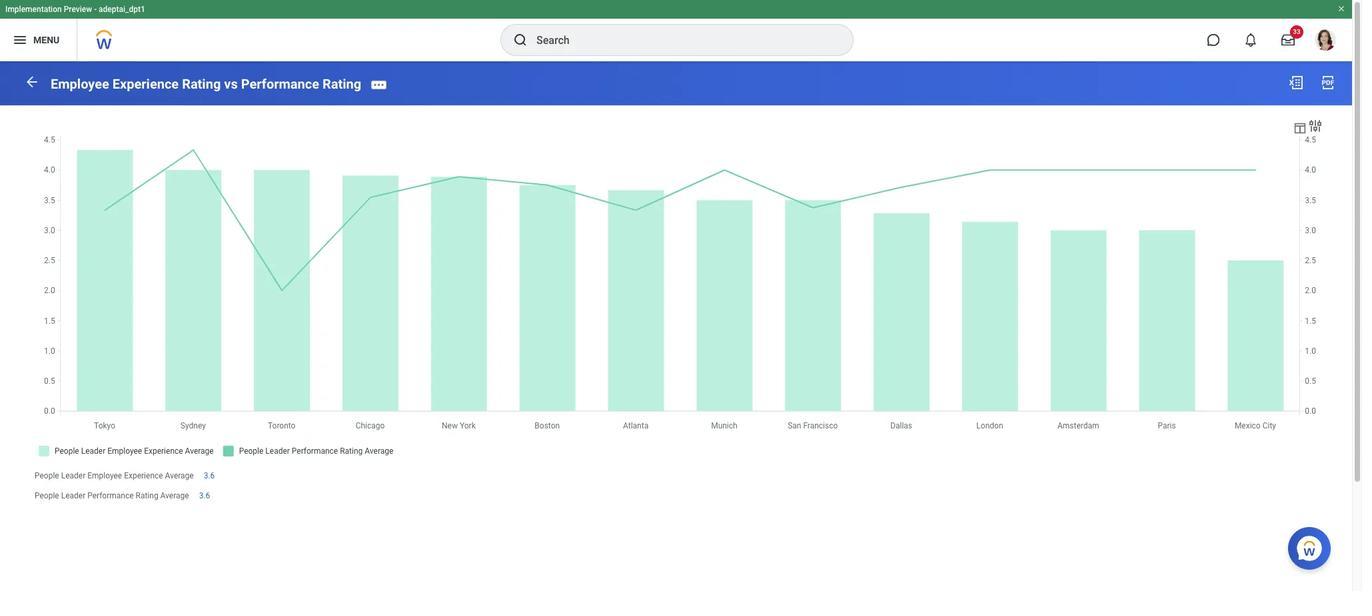 Task type: vqa. For each thing, say whether or not it's contained in the screenshot.
appear
no



Task type: describe. For each thing, give the bounding box(es) containing it.
notifications large image
[[1244, 33, 1258, 47]]

3.6 for people leader performance rating average
[[199, 491, 210, 500]]

search image
[[513, 32, 529, 48]]

menu banner
[[0, 0, 1352, 61]]

3.6 button for people leader employee experience average
[[204, 470, 217, 481]]

-
[[94, 5, 97, 14]]

menu button
[[0, 19, 77, 61]]

0 vertical spatial experience
[[113, 76, 179, 92]]

average for people leader performance rating average
[[160, 491, 189, 500]]

profile logan mcneil image
[[1315, 29, 1336, 53]]

justify image
[[12, 32, 28, 48]]

vs
[[224, 76, 238, 92]]

preview
[[64, 5, 92, 14]]

leader for employee
[[61, 471, 85, 480]]

inbox large image
[[1282, 33, 1295, 47]]

leader for performance
[[61, 491, 85, 500]]

configure and view chart data image down the export to excel image at the top of page
[[1293, 120, 1308, 135]]

33 button
[[1274, 25, 1304, 55]]

menu
[[33, 34, 59, 45]]

employee experience rating vs performance rating
[[51, 76, 361, 92]]

average for people leader employee experience average
[[165, 471, 194, 480]]

1 vertical spatial experience
[[124, 471, 163, 480]]

implementation preview -   adeptai_dpt1
[[5, 5, 145, 14]]

employee experience rating vs performance rating main content
[[0, 61, 1352, 529]]



Task type: locate. For each thing, give the bounding box(es) containing it.
2 people from the top
[[35, 491, 59, 500]]

3.6 button
[[204, 470, 217, 481], [199, 490, 212, 501]]

2 leader from the top
[[61, 491, 85, 500]]

employee right previous page image
[[51, 76, 109, 92]]

performance
[[241, 76, 319, 92], [87, 491, 134, 500]]

implementation
[[5, 5, 62, 14]]

leader up 'people leader performance rating average'
[[61, 471, 85, 480]]

configure and view chart data image
[[1308, 118, 1324, 134], [1293, 120, 1308, 135]]

1 leader from the top
[[61, 471, 85, 480]]

employee up 'people leader performance rating average'
[[87, 471, 122, 480]]

performance down the people leader employee experience average
[[87, 491, 134, 500]]

leader down the people leader employee experience average
[[61, 491, 85, 500]]

average
[[165, 471, 194, 480], [160, 491, 189, 500]]

people
[[35, 471, 59, 480], [35, 491, 59, 500]]

1 vertical spatial leader
[[61, 491, 85, 500]]

people leader performance rating average
[[35, 491, 189, 500]]

1 vertical spatial 3.6 button
[[199, 490, 212, 501]]

close environment banner image
[[1338, 5, 1346, 13]]

3.6
[[204, 471, 215, 480], [199, 491, 210, 500]]

0 vertical spatial 3.6
[[204, 471, 215, 480]]

1 horizontal spatial performance
[[241, 76, 319, 92]]

0 vertical spatial performance
[[241, 76, 319, 92]]

0 vertical spatial people
[[35, 471, 59, 480]]

0 vertical spatial average
[[165, 471, 194, 480]]

people leader employee experience average
[[35, 471, 194, 480]]

1 vertical spatial average
[[160, 491, 189, 500]]

0 vertical spatial employee
[[51, 76, 109, 92]]

people for people leader performance rating average
[[35, 491, 59, 500]]

Search Workday  search field
[[537, 25, 826, 55]]

view printable version (pdf) image
[[1320, 75, 1336, 91]]

1 people from the top
[[35, 471, 59, 480]]

leader
[[61, 471, 85, 480], [61, 491, 85, 500]]

experience
[[113, 76, 179, 92], [124, 471, 163, 480]]

1 vertical spatial performance
[[87, 491, 134, 500]]

33
[[1293, 28, 1301, 35]]

people for people leader employee experience average
[[35, 471, 59, 480]]

0 vertical spatial leader
[[61, 471, 85, 480]]

0 vertical spatial 3.6 button
[[204, 470, 217, 481]]

1 vertical spatial 3.6
[[199, 491, 210, 500]]

employee experience rating vs performance rating link
[[51, 76, 361, 92]]

0 horizontal spatial performance
[[87, 491, 134, 500]]

3.6 for people leader employee experience average
[[204, 471, 215, 480]]

1 horizontal spatial rating
[[182, 76, 221, 92]]

adeptai_dpt1
[[99, 5, 145, 14]]

rating
[[182, 76, 221, 92], [323, 76, 361, 92], [136, 491, 158, 500]]

configure and view chart data image down view printable version (pdf) icon
[[1308, 118, 1324, 134]]

performance right vs
[[241, 76, 319, 92]]

3.6 button for people leader performance rating average
[[199, 490, 212, 501]]

1 vertical spatial people
[[35, 491, 59, 500]]

2 horizontal spatial rating
[[323, 76, 361, 92]]

export to excel image
[[1288, 75, 1304, 91]]

0 horizontal spatial rating
[[136, 491, 158, 500]]

employee
[[51, 76, 109, 92], [87, 471, 122, 480]]

previous page image
[[24, 74, 40, 90]]

1 vertical spatial employee
[[87, 471, 122, 480]]



